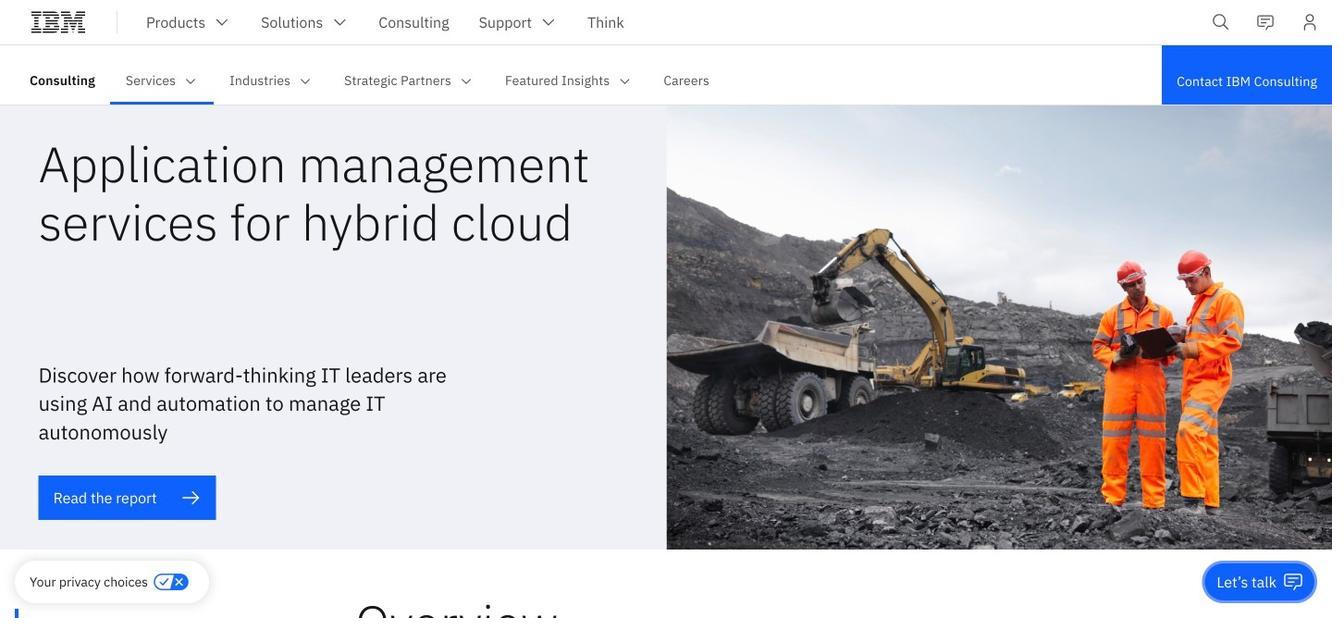 Task type: locate. For each thing, give the bounding box(es) containing it.
your privacy choices element
[[30, 572, 148, 592]]

let's talk element
[[1217, 572, 1277, 592]]



Task type: vqa. For each thing, say whether or not it's contained in the screenshot.
leftmost [object Object] icon
no



